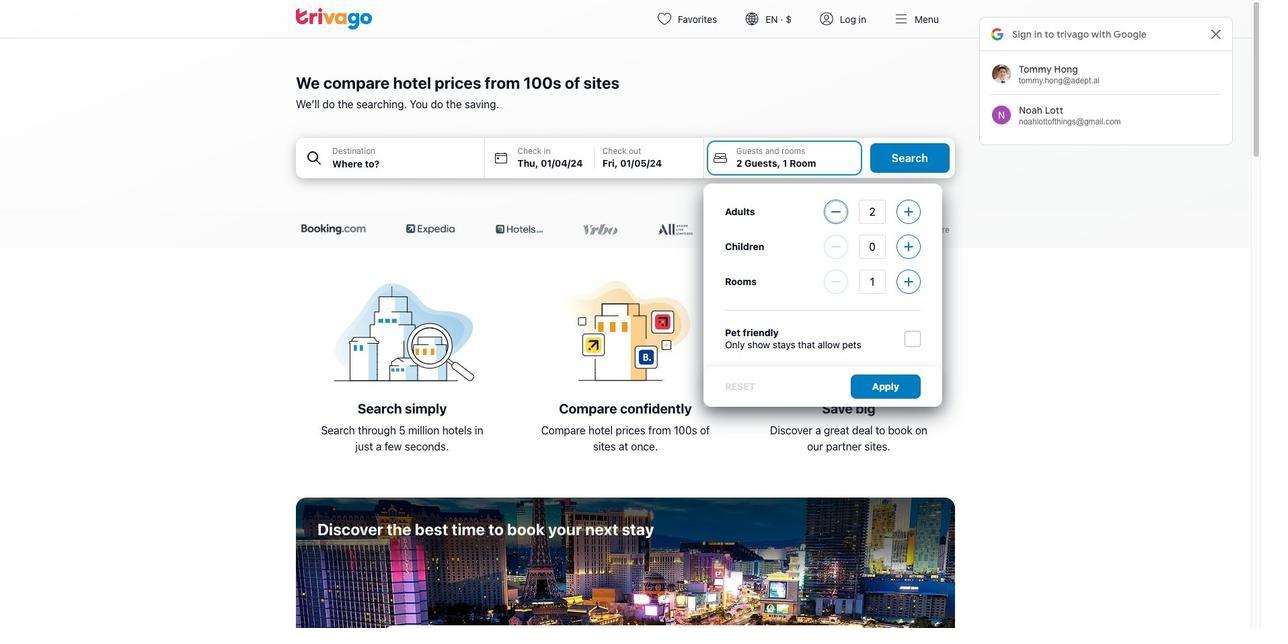 Task type: vqa. For each thing, say whether or not it's contained in the screenshot.
rightmost compare confidently image
yes



Task type: locate. For each thing, give the bounding box(es) containing it.
save big image
[[759, 275, 940, 390]]

0 vertical spatial more image
[[898, 201, 921, 223]]

Where to? search field
[[333, 156, 477, 171]]

1 more image from the top
[[898, 201, 921, 223]]

compare confidently image
[[312, 275, 493, 390], [535, 275, 717, 390]]

3 more image from the top
[[898, 271, 921, 293]]

None field
[[296, 138, 485, 178]]

0 vertical spatial less image
[[825, 236, 848, 258]]

None number field
[[859, 200, 886, 224], [859, 235, 886, 259], [859, 270, 886, 294], [859, 200, 886, 224], [859, 235, 886, 259], [859, 270, 886, 294]]

2 compare confidently image from the left
[[535, 275, 717, 390]]

2 more image from the top
[[898, 236, 921, 258]]

2 vertical spatial more image
[[898, 271, 921, 293]]

1 vertical spatial more image
[[898, 236, 921, 258]]

more image
[[898, 201, 921, 223], [898, 236, 921, 258], [898, 271, 921, 293]]

1 vertical spatial less image
[[825, 271, 848, 293]]

less image
[[825, 236, 848, 258], [825, 271, 848, 293]]

1 horizontal spatial compare confidently image
[[535, 275, 717, 390]]

more image for second less icon from the top
[[898, 271, 921, 293]]

None checkbox
[[905, 331, 921, 347]]

less image
[[825, 201, 848, 223]]

0 horizontal spatial compare confidently image
[[312, 275, 493, 390]]

hotels.com image
[[496, 224, 543, 235]]



Task type: describe. For each thing, give the bounding box(es) containing it.
2 less image from the top
[[825, 271, 848, 293]]

priceline image
[[820, 224, 865, 235]]

more image for less image
[[898, 201, 921, 223]]

1 less image from the top
[[825, 236, 848, 258]]

accor image
[[659, 224, 694, 235]]

more image for first less icon from the top of the page
[[898, 236, 921, 258]]

booking.com image
[[302, 224, 366, 235]]

vrbo image
[[584, 224, 618, 235]]

expedia image
[[407, 224, 455, 235]]

1 compare confidently image from the left
[[312, 275, 493, 390]]



